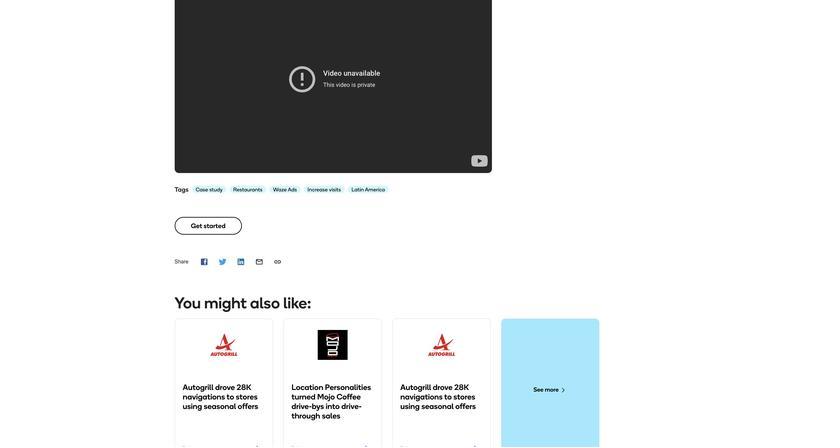 Task type: locate. For each thing, give the bounding box(es) containing it.
0 horizontal spatial drive-
[[292, 402, 312, 411]]

1 28k from the left
[[237, 383, 251, 392]]

to for second advertising partners: waze & autogrill case study | waze ads image from left
[[444, 392, 452, 402]]

1 horizontal spatial 28k
[[454, 383, 469, 392]]

1 autogrill from the left
[[183, 383, 214, 392]]

personalities
[[325, 383, 371, 392]]

2 to from the left
[[444, 392, 452, 402]]

2 drive- from the left
[[342, 402, 362, 411]]

turned
[[292, 392, 316, 402]]

location personalities turned mojo coffee drive-bys into drive- through sales
[[292, 383, 371, 421]]

1 stores from the left
[[236, 392, 258, 402]]

1 to from the left
[[227, 392, 234, 402]]

get started link
[[175, 217, 242, 235]]

stores
[[236, 392, 258, 402], [454, 392, 476, 402]]

autogrill for 1st advertising partners: waze & autogrill case study | waze ads image from the left
[[183, 383, 214, 392]]

1 horizontal spatial offers
[[456, 402, 476, 411]]

restaurants
[[233, 186, 263, 193]]

case study
[[196, 186, 223, 193]]

1 horizontal spatial drove
[[433, 383, 453, 392]]

send via email image
[[255, 258, 263, 266]]

1 horizontal spatial advertising partners: waze & autogrill case study | waze ads image
[[412, 330, 471, 364]]

started
[[204, 222, 226, 230]]

drove
[[215, 383, 235, 392], [433, 383, 453, 392]]

stores for 1st advertising partners: waze & autogrill case study | waze ads image from the left
[[236, 392, 258, 402]]

2 autogrill from the left
[[401, 383, 431, 392]]

1 horizontal spatial autogrill
[[401, 383, 431, 392]]

restaurants link
[[230, 186, 266, 193]]

1 horizontal spatial autogrill drove 28k navigations to stores using seasonal offers link
[[392, 319, 491, 447]]

0 horizontal spatial autogrill drove 28k navigations to stores using seasonal offers link
[[175, 319, 273, 447]]

autogrill
[[183, 383, 214, 392], [401, 383, 431, 392]]

see
[[534, 386, 544, 393]]

1 horizontal spatial stores
[[454, 392, 476, 402]]

2 autogrill drove 28k navigations to stores using seasonal offers from the left
[[401, 383, 476, 411]]

waze ads link
[[270, 186, 301, 193]]

share
[[175, 259, 189, 264]]

facebook image
[[200, 258, 208, 266]]

autogrill drove 28k navigations to stores using seasonal offers
[[183, 383, 258, 411], [401, 383, 476, 411]]

bys
[[312, 402, 324, 411]]

2 navigations from the left
[[401, 392, 443, 402]]

offers
[[238, 402, 258, 411], [456, 402, 476, 411]]

1 horizontal spatial to
[[444, 392, 452, 402]]

stores for second advertising partners: waze & autogrill case study | waze ads image from left
[[454, 392, 476, 402]]

2 stores from the left
[[454, 392, 476, 402]]

through
[[292, 411, 320, 421]]

advertising partners: waze & autogrill case study | waze ads image
[[194, 330, 253, 364], [412, 330, 471, 364]]

0 horizontal spatial using
[[183, 402, 202, 411]]

1 horizontal spatial using
[[401, 402, 420, 411]]

0 horizontal spatial 28k
[[237, 383, 251, 392]]

seasonal
[[204, 402, 236, 411], [422, 402, 454, 411]]

28k
[[237, 383, 251, 392], [454, 383, 469, 392]]

see more link
[[501, 319, 600, 447]]

2 autogrill drove 28k navigations to stores using seasonal offers link from the left
[[392, 319, 491, 447]]

1 horizontal spatial autogrill drove 28k navigations to stores using seasonal offers
[[401, 383, 476, 411]]

navigations
[[183, 392, 225, 402], [401, 392, 443, 402]]

1 autogrill drove 28k navigations to stores using seasonal offers link from the left
[[175, 319, 273, 447]]

0 horizontal spatial offers
[[238, 402, 258, 411]]

get shareable link image
[[274, 258, 282, 266]]

2 seasonal from the left
[[422, 402, 454, 411]]

1 seasonal from the left
[[204, 402, 236, 411]]

0 horizontal spatial drove
[[215, 383, 235, 392]]

waze
[[273, 186, 287, 193]]

see more
[[534, 386, 560, 393]]

0 horizontal spatial advertising partners: waze & autogrill case study | waze ads image
[[194, 330, 253, 364]]

1 horizontal spatial drive-
[[342, 402, 362, 411]]

1 offers from the left
[[238, 402, 258, 411]]

case study link
[[192, 186, 226, 193]]

case
[[196, 186, 208, 193]]

2 28k from the left
[[454, 383, 469, 392]]

autogrill for second advertising partners: waze & autogrill case study | waze ads image from left
[[401, 383, 431, 392]]

to for 1st advertising partners: waze & autogrill case study | waze ads image from the left
[[227, 392, 234, 402]]

increase
[[308, 186, 328, 193]]

get started
[[191, 222, 226, 230]]

tags
[[175, 186, 189, 193]]

using
[[183, 402, 202, 411], [401, 402, 420, 411]]

autogrill drove 28k navigations to stores using seasonal offers link
[[175, 319, 273, 447], [392, 319, 491, 447]]

0 horizontal spatial stores
[[236, 392, 258, 402]]

to
[[227, 392, 234, 402], [444, 392, 452, 402]]

drive- down location
[[292, 402, 312, 411]]

drive- right into
[[342, 402, 362, 411]]

2 offers from the left
[[456, 402, 476, 411]]

navigations for 1st advertising partners: waze & autogrill case study | waze ads image from the left
[[183, 392, 225, 402]]

1 horizontal spatial seasonal
[[422, 402, 454, 411]]

more
[[545, 386, 559, 393]]

latin
[[352, 186, 364, 193]]

1 horizontal spatial navigations
[[401, 392, 443, 402]]

might
[[204, 293, 247, 312]]

you might also like:
[[175, 293, 311, 312]]

0 horizontal spatial navigations
[[183, 392, 225, 402]]

0 horizontal spatial to
[[227, 392, 234, 402]]

1 navigations from the left
[[183, 392, 225, 402]]

0 horizontal spatial autogrill
[[183, 383, 214, 392]]

twitter image
[[219, 258, 227, 266]]

0 horizontal spatial seasonal
[[204, 402, 236, 411]]

0 horizontal spatial autogrill drove 28k navigations to stores using seasonal offers
[[183, 383, 258, 411]]

study
[[209, 186, 223, 193]]

drive-
[[292, 402, 312, 411], [342, 402, 362, 411]]

location
[[292, 383, 323, 392]]



Task type: vqa. For each thing, say whether or not it's contained in the screenshot.
Notices
no



Task type: describe. For each thing, give the bounding box(es) containing it.
america
[[365, 186, 385, 193]]

location personalities turned mojo coffee drive-bys into drive- through sales link
[[283, 319, 382, 447]]

visits
[[329, 186, 341, 193]]

sales
[[322, 411, 341, 421]]

navigations for second advertising partners: waze & autogrill case study | waze ads image from left
[[401, 392, 443, 402]]

arrow forward image
[[560, 387, 567, 394]]

into
[[326, 402, 340, 411]]

increase visits
[[308, 186, 341, 193]]

offers for 1st advertising partners: waze & autogrill case study | waze ads image from the left
[[238, 402, 258, 411]]

linkedin image
[[237, 258, 245, 266]]

ads
[[288, 186, 297, 193]]

coffee
[[337, 392, 361, 402]]

1 drove from the left
[[215, 383, 235, 392]]

1 using from the left
[[183, 402, 202, 411]]

latin america link
[[348, 186, 389, 193]]

like:
[[283, 293, 311, 312]]

increase visits link
[[304, 186, 345, 193]]

mojo
[[317, 392, 335, 402]]

2 drove from the left
[[433, 383, 453, 392]]

also
[[250, 293, 280, 312]]

advertising partners: waze & mojo coffee case study | waze ads image
[[303, 330, 362, 364]]

you
[[175, 293, 201, 312]]

offers for second advertising partners: waze & autogrill case study | waze ads image from left
[[456, 402, 476, 411]]

2 using from the left
[[401, 402, 420, 411]]

get
[[191, 222, 202, 230]]

1 advertising partners: waze & autogrill case study | waze ads image from the left
[[194, 330, 253, 364]]

latin america
[[352, 186, 385, 193]]

2 advertising partners: waze & autogrill case study | waze ads image from the left
[[412, 330, 471, 364]]

1 drive- from the left
[[292, 402, 312, 411]]

waze ads
[[273, 186, 297, 193]]

1 autogrill drove 28k navigations to stores using seasonal offers from the left
[[183, 383, 258, 411]]



